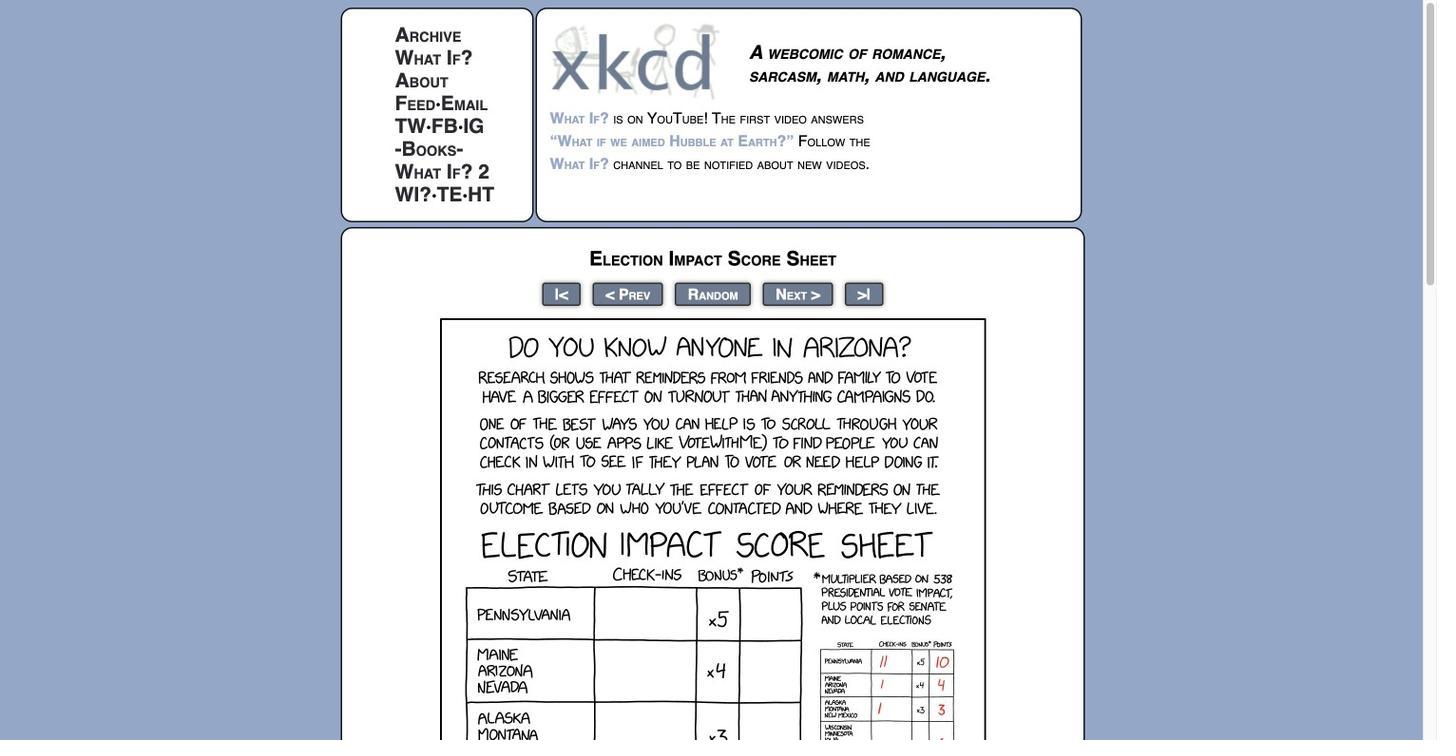 Task type: describe. For each thing, give the bounding box(es) containing it.
xkcd.com logo image
[[550, 22, 726, 101]]

election impact score sheet image
[[440, 318, 986, 741]]



Task type: vqa. For each thing, say whether or not it's contained in the screenshot.
Election Impact Score Sheet image
yes



